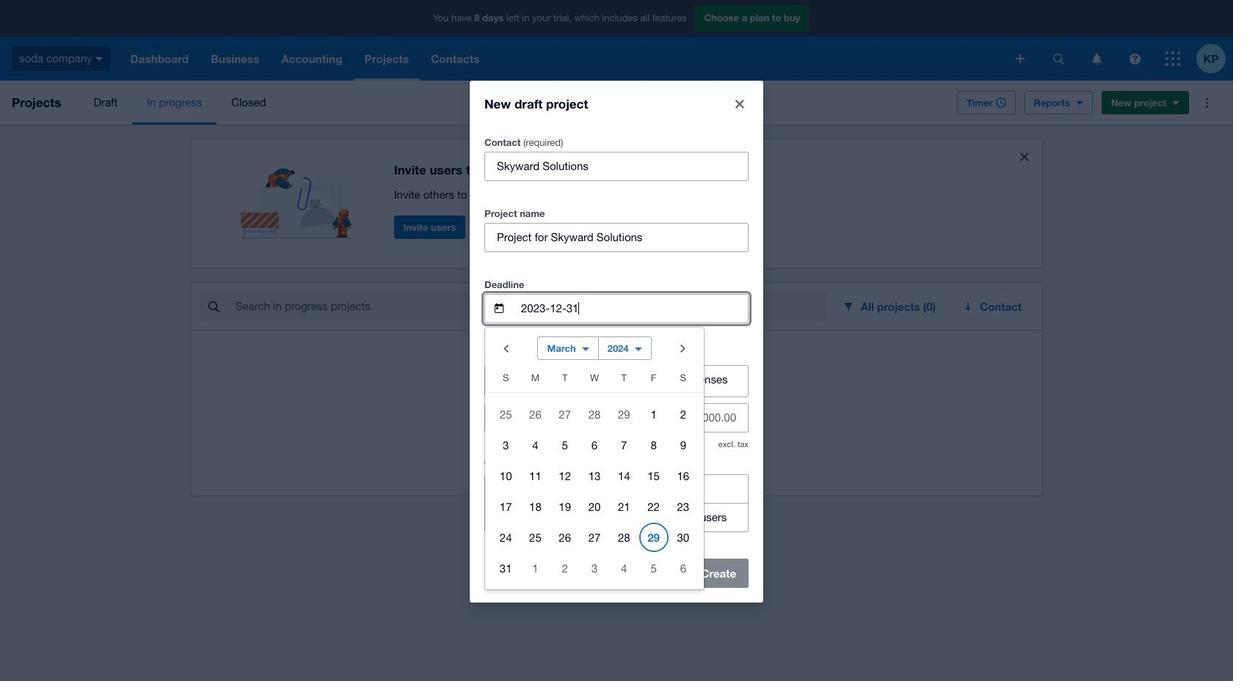 Task type: locate. For each thing, give the bounding box(es) containing it.
banner
[[0, 0, 1233, 81]]

sat mar 16 2024 cell
[[668, 461, 704, 491]]

dialog
[[470, 80, 763, 603]]

tue mar 05 2024 cell
[[550, 430, 580, 460]]

row down wed mar 20 2024 cell
[[485, 522, 704, 553]]

sun mar 17 2024 cell
[[485, 492, 521, 522]]

row up wed mar 20 2024 cell
[[485, 461, 704, 491]]

2 row from the top
[[485, 399, 704, 430]]

1 row from the top
[[485, 369, 704, 393]]

row up e.g. 10,000.00 field
[[485, 369, 704, 393]]

sun mar 10 2024 cell
[[485, 461, 521, 491]]

row up wed mar 27 2024 cell
[[485, 491, 704, 522]]

row group
[[485, 399, 704, 584]]

mon mar 18 2024 cell
[[521, 492, 550, 522]]

last month image
[[491, 334, 520, 363]]

fri mar 08 2024 cell
[[639, 430, 668, 460]]

svg image
[[1166, 51, 1180, 66], [1053, 53, 1064, 64], [1129, 53, 1140, 64], [1016, 54, 1025, 63], [96, 57, 103, 61]]

mon mar 04 2024 cell
[[521, 430, 550, 460]]

group
[[485, 328, 704, 590], [484, 475, 749, 533]]

wed mar 20 2024 cell
[[580, 492, 609, 522]]

grid
[[485, 369, 704, 584]]

row up wed mar 06 2024 cell
[[485, 399, 704, 430]]

row up wed mar 13 2024 cell
[[485, 430, 704, 461]]

wed mar 13 2024 cell
[[580, 461, 609, 491]]

6 row from the top
[[485, 522, 704, 553]]

None field
[[485, 224, 748, 251]]

fri mar 01 2024 cell
[[639, 400, 668, 429]]

sat mar 09 2024 cell
[[668, 430, 704, 460]]

Pick a date field
[[520, 295, 748, 323]]

fri mar 29 2024 cell
[[639, 523, 668, 552]]

row
[[485, 369, 704, 393], [485, 399, 704, 430], [485, 430, 704, 461], [485, 461, 704, 491], [485, 491, 704, 522], [485, 522, 704, 553]]

4 row from the top
[[485, 461, 704, 491]]

mon mar 25 2024 cell
[[521, 523, 550, 552]]

thu mar 21 2024 cell
[[609, 492, 639, 522]]

next month image
[[669, 334, 698, 363]]

thu mar 07 2024 cell
[[609, 430, 639, 460]]



Task type: vqa. For each thing, say whether or not it's contained in the screenshot.
left AND
no



Task type: describe. For each thing, give the bounding box(es) containing it.
thu mar 28 2024 cell
[[609, 523, 639, 552]]

sat mar 23 2024 cell
[[668, 492, 704, 522]]

svg image
[[1092, 53, 1101, 64]]

e.g. 10,000.00 field
[[485, 404, 748, 432]]

mon mar 11 2024 cell
[[521, 461, 550, 491]]

sun mar 24 2024 cell
[[485, 523, 521, 552]]

fri mar 15 2024 cell
[[639, 461, 668, 491]]

3 row from the top
[[485, 430, 704, 461]]

sat mar 02 2024 cell
[[668, 400, 704, 429]]

Find or create a contact field
[[485, 152, 748, 180]]

thu mar 14 2024 cell
[[609, 461, 639, 491]]

fri mar 22 2024 cell
[[639, 492, 668, 522]]

Search in progress projects search field
[[234, 293, 827, 321]]

sat mar 30 2024 cell
[[668, 523, 704, 552]]

wed mar 06 2024 cell
[[580, 430, 609, 460]]

tue mar 19 2024 cell
[[550, 492, 580, 522]]

invite users to projects image
[[241, 151, 359, 239]]

sun mar 31 2024 cell
[[485, 554, 521, 583]]

tue mar 12 2024 cell
[[550, 461, 580, 491]]

5 row from the top
[[485, 491, 704, 522]]

sun mar 03 2024 cell
[[485, 430, 521, 460]]

wed mar 27 2024 cell
[[580, 523, 609, 552]]

tue mar 26 2024 cell
[[550, 523, 580, 552]]



